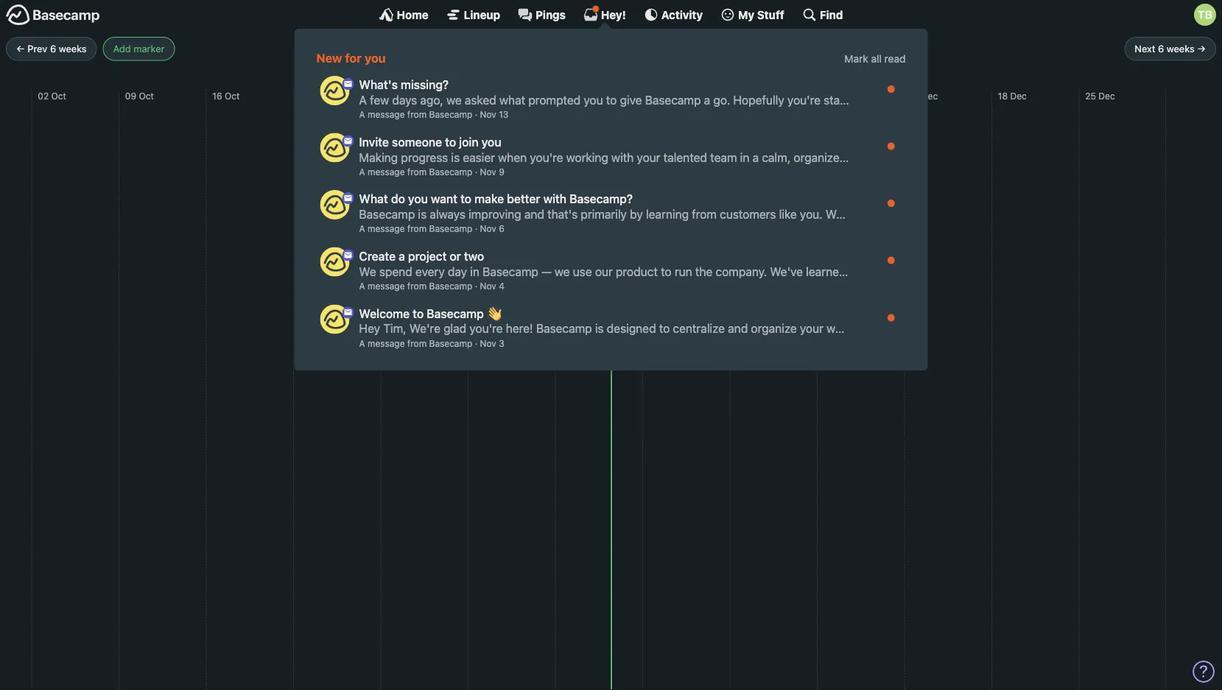 Task type: describe. For each thing, give the bounding box(es) containing it.
what do you want to make better with basecamp?
[[359, 192, 633, 206]]

basecamp image for welcome to basecamp 👋
[[320, 305, 350, 334]]

create a project or two
[[359, 249, 484, 263]]

a for invite someone to join you
[[359, 167, 365, 177]]

new for you
[[317, 51, 386, 65]]

welcome for welcome to basecamp 👋
[[359, 306, 410, 320]]

09
[[125, 91, 136, 101]]

1 weeks from the left
[[59, 43, 87, 54]]

1 vertical spatial projects
[[564, 248, 607, 262]]

my stuff button
[[721, 7, 785, 22]]

oct for 02 oct
[[51, 91, 66, 101]]

next
[[1135, 43, 1156, 54]]

onboarding image
[[342, 135, 354, 147]]

13 inside main element
[[499, 109, 509, 120]]

30
[[387, 91, 398, 101]]

from for basecamp
[[407, 338, 427, 348]]

plot projects on a timeline for a visual a snapshot of what's in play, who's working on what, and when projects start and end.
[[415, 231, 801, 262]]

3
[[499, 338, 505, 348]]

mark all read button
[[845, 51, 906, 67]]

visual
[[584, 231, 614, 245]]

a right create
[[399, 249, 405, 263]]

02 oct
[[38, 91, 66, 101]]

2 weeks from the left
[[1167, 43, 1195, 54]]

11
[[911, 91, 919, 101]]

want
[[431, 192, 458, 206]]

view
[[601, 278, 626, 292]]

23 oct
[[300, 91, 328, 101]]

project inside main element
[[408, 249, 447, 263]]

a message from basecamp nov 3
[[359, 338, 505, 348]]

invite someone to join you
[[359, 135, 502, 149]]

lineup
[[464, 8, 500, 21]]

a for welcome to basecamp 👋
[[359, 338, 365, 348]]

read
[[885, 53, 906, 65]]

nov left 20
[[574, 91, 590, 101]]

0 vertical spatial the
[[500, 197, 523, 214]]

timeline
[[511, 231, 553, 245]]

of
[[679, 231, 690, 245]]

a down when at left
[[538, 278, 544, 292]]

who's
[[770, 231, 801, 245]]

it
[[629, 278, 635, 292]]

invite
[[359, 135, 389, 149]]

my
[[739, 8, 755, 21]]

tim burton image
[[1195, 4, 1217, 26]]

to up nov 6 element
[[483, 197, 497, 214]]

message for what's
[[368, 109, 405, 120]]

pings button
[[518, 7, 566, 22]]

23
[[300, 91, 311, 101]]

from for to
[[407, 167, 427, 177]]

what's
[[359, 78, 398, 92]]

all
[[872, 53, 882, 65]]

2 and from the left
[[638, 248, 658, 262]]

do
[[391, 192, 405, 206]]

06
[[474, 91, 486, 101]]

onboarding image for create a project or two
[[342, 250, 354, 261]]

06 nov
[[474, 91, 505, 101]]

6 inside main element
[[499, 224, 505, 234]]

lineup link
[[446, 7, 500, 22]]

snapshot
[[627, 231, 676, 245]]

marker
[[134, 43, 165, 54]]

with
[[544, 192, 567, 206]]

30 oct
[[387, 91, 416, 101]]

25
[[1086, 91, 1097, 101]]

a message from basecamp nov 4
[[359, 281, 505, 291]]

add marker
[[113, 43, 165, 54]]

what's missing?
[[359, 78, 449, 92]]

a message from basecamp nov 6
[[359, 224, 505, 234]]

add start/end dates to a project to view it on the lineup.
[[415, 278, 714, 292]]

prev
[[27, 43, 47, 54]]

basecamp image for create a project or two
[[320, 247, 350, 277]]

for inside main element
[[345, 51, 362, 65]]

oct for 23 oct
[[313, 91, 328, 101]]

0 horizontal spatial 6
[[50, 43, 56, 54]]

oct for 16 oct
[[225, 91, 240, 101]]

two
[[464, 249, 484, 263]]

basecamp image for what do you want to make better with basecamp?
[[320, 190, 350, 220]]

hey! button
[[584, 5, 626, 22]]

from for you
[[407, 224, 427, 234]]

join
[[459, 135, 479, 149]]

09 oct
[[125, 91, 154, 101]]

dates
[[491, 278, 521, 292]]

start
[[611, 248, 635, 262]]

dec for 11 dec
[[922, 91, 938, 101]]

basecamp down the start/end
[[427, 306, 484, 320]]

nov left 4
[[480, 281, 497, 291]]

you for for
[[365, 51, 386, 65]]

04 dec
[[824, 91, 854, 101]]

nov 6 element
[[480, 224, 505, 234]]

0 vertical spatial projects
[[439, 231, 483, 245]]

for inside plot projects on a timeline for a visual a snapshot of what's in play, who's working on what, and when projects start and end.
[[556, 231, 571, 245]]

→
[[1198, 43, 1206, 54]]

04
[[824, 91, 835, 101]]

next 6 weeks →
[[1135, 43, 1206, 54]]

basecamp image for invite someone to join you
[[320, 133, 350, 162]]

switch accounts image
[[6, 4, 100, 27]]

basecamp for you
[[429, 224, 473, 234]]

to right want
[[461, 192, 472, 206]]

from for project
[[407, 281, 427, 291]]

find button
[[802, 7, 843, 22]]

dec for 04 dec
[[838, 91, 854, 101]]

nov right 06
[[488, 91, 505, 101]]

mark
[[845, 53, 869, 65]]

4
[[499, 281, 505, 291]]

onboarding image for what's missing?
[[342, 78, 354, 90]]

←
[[16, 43, 25, 54]]

nov left 9
[[480, 167, 497, 177]]



Task type: locate. For each thing, give the bounding box(es) containing it.
1 horizontal spatial 13
[[562, 91, 571, 101]]

oct right 30
[[401, 91, 416, 101]]

welcome for welcome to the lineup!
[[415, 197, 479, 214]]

16 oct
[[212, 91, 240, 101]]

nov 4 element
[[480, 281, 505, 291]]

message up do at the left top
[[368, 167, 405, 177]]

play,
[[743, 231, 767, 245]]

3 a from the top
[[359, 224, 365, 234]]

1 dec from the left
[[838, 91, 854, 101]]

a up start
[[617, 231, 623, 245]]

basecamp image left invite
[[320, 133, 350, 162]]

from down someone
[[407, 167, 427, 177]]

from down welcome to basecamp 👋
[[407, 338, 427, 348]]

basecamp?
[[570, 192, 633, 206]]

you for do
[[408, 192, 428, 206]]

message down welcome to basecamp 👋
[[368, 338, 405, 348]]

home
[[397, 8, 429, 21]]

add left marker
[[113, 43, 131, 54]]

missing?
[[401, 78, 449, 92]]

5 message from the top
[[368, 338, 405, 348]]

when
[[532, 248, 561, 262]]

to left join
[[445, 135, 456, 149]]

better
[[507, 192, 541, 206]]

a up invite
[[359, 109, 365, 120]]

basecamp image for what's missing?
[[320, 76, 350, 105]]

nov 3 element
[[480, 338, 505, 348]]

from
[[407, 109, 427, 120], [407, 167, 427, 177], [407, 224, 427, 234], [407, 281, 427, 291], [407, 338, 427, 348]]

make
[[475, 192, 504, 206]]

nov left 3
[[480, 338, 497, 348]]

new
[[317, 51, 342, 65]]

dec for 18 dec
[[1011, 91, 1027, 101]]

0 horizontal spatial projects
[[439, 231, 483, 245]]

13 nov
[[562, 91, 590, 101]]

start/end
[[440, 278, 488, 292]]

9
[[499, 167, 505, 177]]

0 horizontal spatial and
[[509, 248, 529, 262]]

someone
[[392, 135, 442, 149]]

dec right 25
[[1099, 91, 1116, 101]]

1 vertical spatial welcome
[[359, 306, 410, 320]]

4 dec from the left
[[1099, 91, 1116, 101]]

what,
[[477, 248, 506, 262]]

02
[[38, 91, 49, 101]]

👋
[[487, 306, 499, 320]]

my stuff
[[739, 8, 785, 21]]

← prev 6 weeks
[[16, 43, 87, 54]]

2 horizontal spatial you
[[482, 135, 502, 149]]

onboarding image
[[342, 78, 354, 90], [342, 192, 354, 204], [342, 250, 354, 261], [342, 307, 354, 319]]

0 horizontal spatial on
[[461, 248, 474, 262]]

1 horizontal spatial projects
[[564, 248, 607, 262]]

a
[[359, 109, 365, 120], [359, 167, 365, 177], [359, 224, 365, 234], [359, 281, 365, 291], [359, 338, 365, 348]]

end.
[[661, 248, 685, 262]]

nov right 27
[[749, 91, 766, 101]]

for up when at left
[[556, 231, 571, 245]]

5 a from the top
[[359, 338, 365, 348]]

dec for 25 dec
[[1099, 91, 1116, 101]]

basecamp image left create
[[320, 247, 350, 277]]

0 horizontal spatial add
[[113, 43, 131, 54]]

welcome inside main element
[[359, 306, 410, 320]]

projects down visual
[[564, 248, 607, 262]]

1 a from the top
[[359, 109, 365, 120]]

18
[[998, 91, 1008, 101]]

basecamp for basecamp
[[429, 338, 473, 348]]

1 basecamp image from the top
[[320, 76, 350, 105]]

welcome to basecamp 👋
[[359, 306, 499, 320]]

project down when at left
[[547, 278, 584, 292]]

1 vertical spatial the
[[655, 278, 672, 292]]

message
[[368, 109, 405, 120], [368, 167, 405, 177], [368, 224, 405, 234], [368, 281, 405, 291], [368, 338, 405, 348]]

oct for 09 oct
[[139, 91, 154, 101]]

you
[[365, 51, 386, 65], [482, 135, 502, 149], [408, 192, 428, 206]]

project
[[408, 249, 447, 263], [547, 278, 584, 292]]

add up welcome to basecamp 👋
[[415, 278, 437, 292]]

project down the plot
[[408, 249, 447, 263]]

the
[[500, 197, 523, 214], [655, 278, 672, 292]]

oct
[[51, 91, 66, 101], [139, 91, 154, 101], [225, 91, 240, 101], [313, 91, 328, 101], [401, 91, 416, 101]]

oct right 09 on the left
[[139, 91, 154, 101]]

on right it
[[639, 278, 652, 292]]

a for what do you want to make better with basecamp?
[[359, 224, 365, 234]]

in
[[730, 231, 740, 245]]

4 a from the top
[[359, 281, 365, 291]]

2 oct from the left
[[139, 91, 154, 101]]

basecamp image left the what
[[320, 190, 350, 220]]

nov 9 element
[[480, 167, 505, 177]]

a up the what
[[359, 167, 365, 177]]

the up nov 6 element
[[500, 197, 523, 214]]

1 horizontal spatial and
[[638, 248, 658, 262]]

1 horizontal spatial you
[[408, 192, 428, 206]]

0 horizontal spatial you
[[365, 51, 386, 65]]

18 dec
[[998, 91, 1027, 101]]

1 horizontal spatial for
[[556, 231, 571, 245]]

a for create a project or two
[[359, 281, 365, 291]]

2 message from the top
[[368, 167, 405, 177]]

6 right next
[[1159, 43, 1165, 54]]

oct right 23
[[313, 91, 328, 101]]

add
[[113, 43, 131, 54], [415, 278, 437, 292]]

basecamp down welcome to basecamp 👋
[[429, 338, 473, 348]]

a up what,
[[502, 231, 508, 245]]

1 vertical spatial on
[[461, 248, 474, 262]]

a up create
[[359, 224, 365, 234]]

basecamp for project
[[429, 281, 473, 291]]

welcome up a message from basecamp nov 6
[[415, 197, 479, 214]]

a left visual
[[574, 231, 581, 245]]

nov down welcome to the lineup!
[[480, 224, 497, 234]]

0 horizontal spatial 13
[[499, 109, 509, 120]]

add for add start/end dates to a project to view it on the lineup.
[[415, 278, 437, 292]]

from up create a project or two
[[407, 224, 427, 234]]

2 a from the top
[[359, 167, 365, 177]]

1 and from the left
[[509, 248, 529, 262]]

3 message from the top
[[368, 224, 405, 234]]

6 right 'prev'
[[50, 43, 56, 54]]

2 onboarding image from the top
[[342, 192, 354, 204]]

1 vertical spatial project
[[547, 278, 584, 292]]

1 oct from the left
[[51, 91, 66, 101]]

0 vertical spatial 13
[[562, 91, 571, 101]]

27
[[736, 91, 747, 101]]

2 vertical spatial basecamp image
[[320, 247, 350, 277]]

a down welcome to basecamp 👋
[[359, 338, 365, 348]]

for right "new"
[[345, 51, 362, 65]]

basecamp image
[[320, 76, 350, 105], [320, 305, 350, 334]]

stuff
[[757, 8, 785, 21]]

2 horizontal spatial 6
[[1159, 43, 1165, 54]]

0 horizontal spatial welcome
[[359, 306, 410, 320]]

3 from from the top
[[407, 224, 427, 234]]

1 horizontal spatial 6
[[499, 224, 505, 234]]

0 horizontal spatial the
[[500, 197, 523, 214]]

1 horizontal spatial on
[[486, 231, 499, 245]]

from up welcome to basecamp 👋
[[407, 281, 427, 291]]

weeks
[[59, 43, 87, 54], [1167, 43, 1195, 54]]

to
[[445, 135, 456, 149], [461, 192, 472, 206], [483, 197, 497, 214], [524, 278, 535, 292], [588, 278, 598, 292], [413, 306, 424, 320]]

4 message from the top
[[368, 281, 405, 291]]

2 horizontal spatial on
[[639, 278, 652, 292]]

oct right 02
[[51, 91, 66, 101]]

to left "view"
[[588, 278, 598, 292]]

dec
[[838, 91, 854, 101], [922, 91, 938, 101], [1011, 91, 1027, 101], [1099, 91, 1116, 101]]

projects
[[439, 231, 483, 245], [564, 248, 607, 262]]

find
[[820, 8, 843, 21]]

message for create
[[368, 281, 405, 291]]

1 from from the top
[[407, 109, 427, 120]]

a message from basecamp nov 13
[[359, 109, 509, 120]]

welcome
[[415, 197, 479, 214], [359, 306, 410, 320]]

add marker link
[[103, 37, 175, 61]]

pings
[[536, 8, 566, 21]]

plot
[[415, 231, 436, 245]]

20
[[649, 91, 660, 101]]

message up create
[[368, 224, 405, 234]]

add start/end dates to a project link
[[415, 278, 584, 292]]

1 vertical spatial basecamp image
[[320, 305, 350, 334]]

nov right 20
[[663, 91, 679, 101]]

message for welcome
[[368, 338, 405, 348]]

on
[[486, 231, 499, 245], [461, 248, 474, 262], [639, 278, 652, 292]]

basecamp
[[429, 109, 473, 120], [429, 167, 473, 177], [429, 224, 473, 234], [429, 281, 473, 291], [427, 306, 484, 320], [429, 338, 473, 348]]

4 oct from the left
[[313, 91, 328, 101]]

activity
[[662, 8, 703, 21]]

4 from from the top
[[407, 281, 427, 291]]

a down create
[[359, 281, 365, 291]]

5 oct from the left
[[401, 91, 416, 101]]

or
[[450, 249, 461, 263]]

mark all read
[[845, 53, 906, 65]]

basecamp image
[[320, 133, 350, 162], [320, 190, 350, 220], [320, 247, 350, 277]]

2 dec from the left
[[922, 91, 938, 101]]

0 vertical spatial basecamp image
[[320, 76, 350, 105]]

0 vertical spatial on
[[486, 231, 499, 245]]

and
[[509, 248, 529, 262], [638, 248, 658, 262]]

11 dec
[[911, 91, 938, 101]]

welcome down a message from basecamp nov 4
[[359, 306, 410, 320]]

message for what
[[368, 224, 405, 234]]

1 vertical spatial basecamp image
[[320, 190, 350, 220]]

basecamp down or
[[429, 281, 473, 291]]

what
[[359, 192, 388, 206]]

you up what's
[[365, 51, 386, 65]]

dec right 04
[[838, 91, 854, 101]]

to right dates
[[524, 278, 535, 292]]

0 horizontal spatial project
[[408, 249, 447, 263]]

1 horizontal spatial welcome
[[415, 197, 479, 214]]

to down a message from basecamp nov 4
[[413, 306, 424, 320]]

and down snapshot at the right top
[[638, 248, 658, 262]]

activity link
[[644, 7, 703, 22]]

projects up or
[[439, 231, 483, 245]]

basecamp up or
[[429, 224, 473, 234]]

1 basecamp image from the top
[[320, 133, 350, 162]]

3 basecamp image from the top
[[320, 247, 350, 277]]

1 vertical spatial 13
[[499, 109, 509, 120]]

nov 13 element
[[480, 109, 509, 120]]

4 onboarding image from the top
[[342, 307, 354, 319]]

27 nov
[[736, 91, 766, 101]]

from down '30 oct'
[[407, 109, 427, 120]]

0 vertical spatial welcome
[[415, 197, 479, 214]]

on up what,
[[486, 231, 499, 245]]

0 horizontal spatial for
[[345, 51, 362, 65]]

lineup!
[[526, 197, 578, 214]]

5 from from the top
[[407, 338, 427, 348]]

3 dec from the left
[[1011, 91, 1027, 101]]

1 horizontal spatial the
[[655, 278, 672, 292]]

1 vertical spatial you
[[482, 135, 502, 149]]

add for add marker
[[113, 43, 131, 54]]

0 horizontal spatial weeks
[[59, 43, 87, 54]]

2 basecamp image from the top
[[320, 190, 350, 220]]

2 vertical spatial on
[[639, 278, 652, 292]]

you right join
[[482, 135, 502, 149]]

3 oct from the left
[[225, 91, 240, 101]]

onboarding image for what do you want to make better with basecamp?
[[342, 192, 354, 204]]

welcome to the lineup!
[[415, 197, 578, 214]]

25 dec
[[1086, 91, 1116, 101]]

on left what,
[[461, 248, 474, 262]]

weeks right 'prev'
[[59, 43, 87, 54]]

6 down welcome to the lineup!
[[499, 224, 505, 234]]

1 horizontal spatial project
[[547, 278, 584, 292]]

oct right 16
[[225, 91, 240, 101]]

message down 30
[[368, 109, 405, 120]]

1 vertical spatial for
[[556, 231, 571, 245]]

a for what's missing?
[[359, 109, 365, 120]]

1 horizontal spatial add
[[415, 278, 437, 292]]

for
[[345, 51, 362, 65], [556, 231, 571, 245]]

a message from basecamp nov 9
[[359, 167, 505, 177]]

0 vertical spatial you
[[365, 51, 386, 65]]

16
[[212, 91, 222, 101]]

basecamp for to
[[429, 167, 473, 177]]

lineup.
[[675, 278, 714, 292]]

nov down "06 nov"
[[480, 109, 497, 120]]

create
[[359, 249, 396, 263]]

0 vertical spatial add
[[113, 43, 131, 54]]

you right do at the left top
[[408, 192, 428, 206]]

message for invite
[[368, 167, 405, 177]]

hey!
[[601, 8, 626, 21]]

the down end.
[[655, 278, 672, 292]]

nov
[[488, 91, 505, 101], [574, 91, 590, 101], [663, 91, 679, 101], [749, 91, 766, 101], [480, 109, 497, 120], [480, 167, 497, 177], [480, 224, 497, 234], [480, 281, 497, 291], [480, 338, 497, 348]]

0 vertical spatial basecamp image
[[320, 133, 350, 162]]

2 from from the top
[[407, 167, 427, 177]]

onboarding image for welcome to basecamp 👋
[[342, 307, 354, 319]]

2 vertical spatial you
[[408, 192, 428, 206]]

1 vertical spatial add
[[415, 278, 437, 292]]

main element
[[0, 0, 1223, 371]]

0 vertical spatial for
[[345, 51, 362, 65]]

basecamp up want
[[429, 167, 473, 177]]

dec right 18
[[1011, 91, 1027, 101]]

and down timeline
[[509, 248, 529, 262]]

weeks left →
[[1167, 43, 1195, 54]]

dec right 11
[[922, 91, 938, 101]]

2 basecamp image from the top
[[320, 305, 350, 334]]

3 onboarding image from the top
[[342, 250, 354, 261]]

oct for 30 oct
[[401, 91, 416, 101]]

20 nov
[[649, 91, 679, 101]]

1 horizontal spatial weeks
[[1167, 43, 1195, 54]]

1 onboarding image from the top
[[342, 78, 354, 90]]

1 message from the top
[[368, 109, 405, 120]]

home link
[[379, 7, 429, 22]]

working
[[415, 248, 457, 262]]

basecamp up join
[[429, 109, 473, 120]]

message down create
[[368, 281, 405, 291]]

0 vertical spatial project
[[408, 249, 447, 263]]



Task type: vqa. For each thing, say whether or not it's contained in the screenshot.


